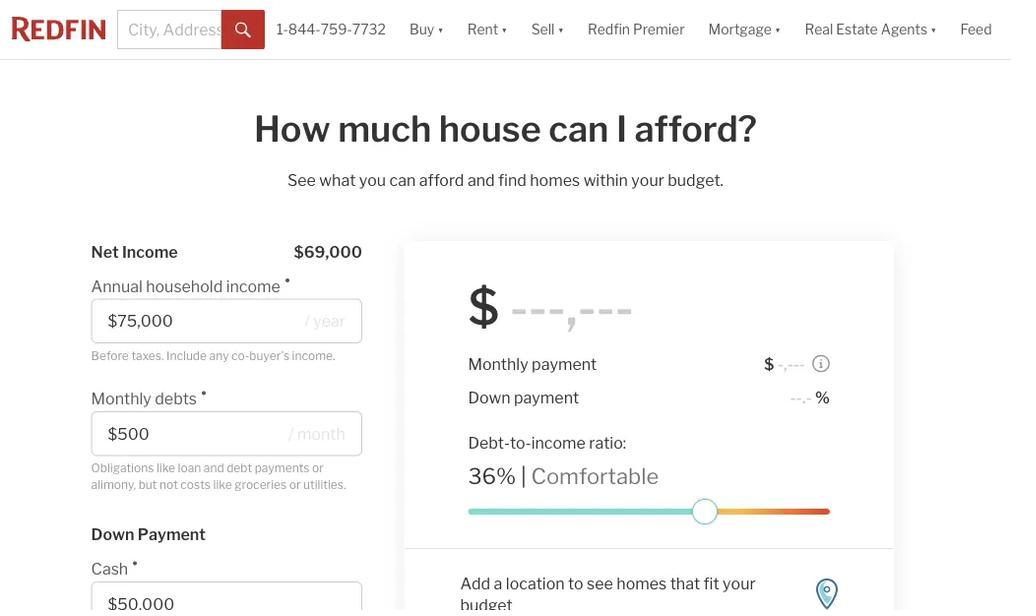 Task type: describe. For each thing, give the bounding box(es) containing it.
1-
[[277, 21, 288, 38]]

1-844-759-7732 link
[[277, 21, 386, 38]]

annual household income
[[91, 277, 281, 296]]

down for down payment
[[468, 388, 511, 407]]

that
[[671, 574, 701, 594]]

rent
[[468, 21, 499, 38]]

rent ▾ button
[[456, 0, 520, 59]]

buy ▾ button
[[398, 0, 456, 59]]

36%
[[468, 463, 516, 490]]

budget.
[[668, 170, 724, 190]]

buyer's
[[250, 349, 290, 363]]

real estate agents ▾ button
[[793, 0, 949, 59]]

down payment
[[468, 388, 579, 407]]

income for to-
[[532, 433, 586, 452]]

844-
[[288, 21, 321, 38]]

/ month
[[289, 425, 346, 444]]

what
[[320, 170, 356, 190]]

obligations like loan and debt payments or alimony, but not costs like groceries or utilities.
[[91, 462, 346, 492]]

to
[[568, 574, 584, 594]]

debt
[[227, 462, 252, 476]]

$69,000
[[294, 242, 362, 262]]

to-
[[510, 433, 532, 452]]

house
[[439, 107, 542, 151]]

--.- %
[[791, 388, 830, 407]]

can for you
[[390, 170, 416, 190]]

redfin
[[588, 21, 630, 38]]

afford?
[[635, 107, 758, 151]]

map push pin image
[[817, 579, 838, 611]]

redfin premier button
[[576, 0, 697, 59]]

add a location to see homes that fit your budget
[[460, 574, 756, 611]]

find
[[498, 170, 527, 190]]

feed
[[961, 21, 993, 38]]

/ for / month
[[289, 425, 294, 444]]

mortgage ▾
[[709, 21, 782, 38]]

not
[[160, 478, 178, 492]]

sell ▾
[[532, 21, 564, 38]]

buy
[[410, 21, 435, 38]]

Monthly debts text field
[[108, 425, 288, 444]]

payments
[[255, 462, 310, 476]]

redfin premier
[[588, 21, 685, 38]]

include
[[167, 349, 207, 363]]

0 vertical spatial or
[[312, 462, 324, 476]]

%
[[816, 388, 830, 407]]

.-
[[803, 388, 812, 407]]

how much house can i afford?
[[254, 107, 758, 151]]

buy ▾
[[410, 21, 444, 38]]

0 horizontal spatial like
[[157, 462, 175, 476]]

feed button
[[949, 0, 1012, 59]]

City, Address, School, Agent, ZIP search field
[[117, 10, 222, 49]]

0 horizontal spatial your
[[632, 170, 665, 190]]

alimony,
[[91, 478, 136, 492]]

net income
[[91, 242, 178, 262]]

monthly debts. required field. element
[[91, 380, 353, 412]]

annual
[[91, 277, 143, 296]]

within
[[584, 170, 628, 190]]

1 vertical spatial ,-
[[784, 354, 794, 374]]

obligations
[[91, 462, 154, 476]]

you
[[359, 170, 386, 190]]

debt-to-income ratio:
[[468, 433, 627, 452]]

estate
[[837, 21, 878, 38]]

$ for $ -,---
[[765, 354, 775, 374]]

36% | comfortable
[[468, 463, 659, 490]]

1 vertical spatial or
[[289, 478, 301, 492]]

household
[[146, 277, 223, 296]]

0 vertical spatial and
[[468, 170, 495, 190]]

see
[[587, 574, 614, 594]]

comfortable
[[531, 463, 659, 490]]

rent ▾ button
[[468, 0, 508, 59]]

payment for monthly payment
[[532, 354, 597, 374]]

sell ▾ button
[[520, 0, 576, 59]]

before
[[91, 349, 129, 363]]

much
[[338, 107, 432, 151]]

cash. required field. element
[[91, 550, 353, 582]]

real estate agents ▾
[[805, 21, 937, 38]]

1-844-759-7732
[[277, 21, 386, 38]]

/ year
[[305, 312, 346, 331]]

a
[[494, 574, 503, 594]]

groceries
[[235, 478, 287, 492]]



Task type: vqa. For each thing, say whether or not it's contained in the screenshot.
guests.
no



Task type: locate. For each thing, give the bounding box(es) containing it.
0 horizontal spatial monthly
[[91, 390, 152, 409]]

how
[[254, 107, 331, 151]]

-
[[510, 277, 529, 337], [529, 277, 547, 337], [547, 277, 566, 337], [597, 277, 615, 337], [615, 277, 634, 337], [778, 354, 784, 374], [794, 354, 800, 374], [800, 354, 806, 374], [791, 388, 797, 407], [797, 388, 803, 407]]

can left i at top right
[[549, 107, 609, 151]]

/ left month
[[289, 425, 294, 444]]

debt-
[[468, 433, 510, 452]]

payment for down payment
[[514, 388, 579, 407]]

0 vertical spatial like
[[157, 462, 175, 476]]

None range field
[[468, 499, 830, 525]]

▾
[[438, 21, 444, 38], [502, 21, 508, 38], [558, 21, 564, 38], [775, 21, 782, 38], [931, 21, 937, 38]]

0 vertical spatial /
[[305, 312, 310, 331]]

taxes.
[[131, 349, 164, 363]]

before taxes. include any co-buyer's income.
[[91, 349, 335, 363]]

monthly up "down payment"
[[468, 354, 529, 374]]

afford
[[419, 170, 464, 190]]

add
[[460, 574, 491, 594]]

▾ right agents
[[931, 21, 937, 38]]

0 vertical spatial homes
[[530, 170, 580, 190]]

2 ▾ from the left
[[502, 21, 508, 38]]

i
[[617, 107, 627, 151]]

buy ▾ button
[[410, 0, 444, 59]]

premier
[[633, 21, 685, 38]]

1 vertical spatial homes
[[617, 574, 667, 594]]

0 horizontal spatial or
[[289, 478, 301, 492]]

income inside annual household income. required field. element
[[226, 277, 281, 296]]

monthly for monthly payment
[[468, 354, 529, 374]]

▾ right mortgage
[[775, 21, 782, 38]]

0 horizontal spatial income
[[226, 277, 281, 296]]

or down payments
[[289, 478, 301, 492]]

can
[[549, 107, 609, 151], [390, 170, 416, 190]]

location
[[506, 574, 565, 594]]

5 ▾ from the left
[[931, 21, 937, 38]]

and inside obligations like loan and debt payments or alimony, but not costs like groceries or utilities.
[[204, 462, 224, 476]]

and
[[468, 170, 495, 190], [204, 462, 224, 476]]

payment
[[138, 526, 206, 545]]

/
[[305, 312, 310, 331], [289, 425, 294, 444]]

Cash text field
[[108, 595, 346, 611]]

,- up --.- %
[[784, 354, 794, 374]]

▾ for sell ▾
[[558, 21, 564, 38]]

costs
[[181, 478, 211, 492]]

real
[[805, 21, 834, 38]]

monthly down before
[[91, 390, 152, 409]]

1 horizontal spatial can
[[549, 107, 609, 151]]

1 horizontal spatial $
[[765, 354, 775, 374]]

1 vertical spatial monthly
[[91, 390, 152, 409]]

1 horizontal spatial monthly
[[468, 354, 529, 374]]

your inside add a location to see homes that fit your budget
[[723, 574, 756, 594]]

annual household income. required field. element
[[91, 267, 353, 299]]

1 horizontal spatial down
[[468, 388, 511, 407]]

759-
[[321, 21, 352, 38]]

3 ▾ from the left
[[558, 21, 564, 38]]

▾ right rent in the left top of the page
[[502, 21, 508, 38]]

1 vertical spatial $
[[765, 354, 775, 374]]

0 horizontal spatial and
[[204, 462, 224, 476]]

or up utilities.
[[312, 462, 324, 476]]

monthly payment
[[468, 354, 597, 374]]

1 vertical spatial down
[[91, 526, 134, 545]]

real estate agents ▾ link
[[805, 0, 937, 59]]

sell
[[532, 21, 555, 38]]

1 horizontal spatial your
[[723, 574, 756, 594]]

1 horizontal spatial income
[[532, 433, 586, 452]]

rent ▾
[[468, 21, 508, 38]]

$ for $ ---,---
[[468, 277, 500, 337]]

1 vertical spatial and
[[204, 462, 224, 476]]

and left find
[[468, 170, 495, 190]]

down payment
[[91, 526, 206, 545]]

monthly
[[468, 354, 529, 374], [91, 390, 152, 409]]

like
[[157, 462, 175, 476], [213, 478, 232, 492]]

1 vertical spatial income
[[532, 433, 586, 452]]

0 horizontal spatial homes
[[530, 170, 580, 190]]

but
[[139, 478, 157, 492]]

0 vertical spatial $
[[468, 277, 500, 337]]

,- up monthly payment
[[566, 277, 597, 337]]

0 horizontal spatial /
[[289, 425, 294, 444]]

can for house
[[549, 107, 609, 151]]

0 horizontal spatial ,-
[[566, 277, 597, 337]]

your
[[632, 170, 665, 190], [723, 574, 756, 594]]

payment down monthly payment
[[514, 388, 579, 407]]

1 horizontal spatial /
[[305, 312, 310, 331]]

1 horizontal spatial or
[[312, 462, 324, 476]]

0 vertical spatial payment
[[532, 354, 597, 374]]

$ -,---
[[765, 354, 806, 374]]

can right 'you'
[[390, 170, 416, 190]]

income up 36% | comfortable
[[532, 433, 586, 452]]

1 horizontal spatial homes
[[617, 574, 667, 594]]

1 horizontal spatial ,-
[[784, 354, 794, 374]]

▾ for rent ▾
[[502, 21, 508, 38]]

sell ▾ button
[[532, 0, 564, 59]]

0 vertical spatial income
[[226, 277, 281, 296]]

income up "annual household income" text box
[[226, 277, 281, 296]]

your right 'fit'
[[723, 574, 756, 594]]

budget
[[460, 596, 513, 611]]

0 vertical spatial down
[[468, 388, 511, 407]]

ratio:
[[589, 433, 627, 452]]

monthly debts
[[91, 390, 197, 409]]

any
[[209, 349, 229, 363]]

net
[[91, 242, 119, 262]]

your right within
[[632, 170, 665, 190]]

/ left year
[[305, 312, 310, 331]]

▾ for mortgage ▾
[[775, 21, 782, 38]]

7732
[[352, 21, 386, 38]]

down for down payment
[[91, 526, 134, 545]]

1 vertical spatial can
[[390, 170, 416, 190]]

1 vertical spatial payment
[[514, 388, 579, 407]]

,-
[[566, 277, 597, 337], [784, 354, 794, 374]]

homes right find
[[530, 170, 580, 190]]

0 vertical spatial your
[[632, 170, 665, 190]]

4 ▾ from the left
[[775, 21, 782, 38]]

year
[[313, 312, 346, 331]]

co-
[[232, 349, 250, 363]]

1 horizontal spatial like
[[213, 478, 232, 492]]

income
[[226, 277, 281, 296], [532, 433, 586, 452]]

payment up "down payment"
[[532, 354, 597, 374]]

see what you can afford and find homes within your budget.
[[288, 170, 724, 190]]

monthly for monthly debts
[[91, 390, 152, 409]]

debts
[[155, 390, 197, 409]]

▾ for buy ▾
[[438, 21, 444, 38]]

|
[[521, 463, 527, 490]]

1 vertical spatial your
[[723, 574, 756, 594]]

fit
[[704, 574, 720, 594]]

Annual household income text field
[[108, 312, 301, 331]]

like down debt
[[213, 478, 232, 492]]

homes right 'see'
[[617, 574, 667, 594]]

0 horizontal spatial $
[[468, 277, 500, 337]]

$ ---,---
[[468, 277, 634, 337]]

or
[[312, 462, 324, 476], [289, 478, 301, 492]]

0 horizontal spatial down
[[91, 526, 134, 545]]

see
[[288, 170, 316, 190]]

0 horizontal spatial can
[[390, 170, 416, 190]]

agents
[[881, 21, 928, 38]]

submit search image
[[235, 22, 251, 38]]

$
[[468, 277, 500, 337], [765, 354, 775, 374]]

and right loan
[[204, 462, 224, 476]]

0 vertical spatial ,-
[[566, 277, 597, 337]]

payment
[[532, 354, 597, 374], [514, 388, 579, 407]]

income for household
[[226, 277, 281, 296]]

0 vertical spatial monthly
[[468, 354, 529, 374]]

mortgage ▾ button
[[697, 0, 793, 59]]

1 ▾ from the left
[[438, 21, 444, 38]]

▾ right buy
[[438, 21, 444, 38]]

utilities.
[[304, 478, 346, 492]]

0 vertical spatial can
[[549, 107, 609, 151]]

mortgage
[[709, 21, 772, 38]]

1 horizontal spatial and
[[468, 170, 495, 190]]

loan
[[178, 462, 201, 476]]

down up debt- in the bottom of the page
[[468, 388, 511, 407]]

1 vertical spatial /
[[289, 425, 294, 444]]

▾ right sell
[[558, 21, 564, 38]]

/ for / year
[[305, 312, 310, 331]]

homes inside add a location to see homes that fit your budget
[[617, 574, 667, 594]]

mortgage ▾ button
[[709, 0, 782, 59]]

income
[[122, 242, 178, 262]]

like up not
[[157, 462, 175, 476]]

cash
[[91, 560, 128, 579]]

down up cash
[[91, 526, 134, 545]]

1 vertical spatial like
[[213, 478, 232, 492]]



